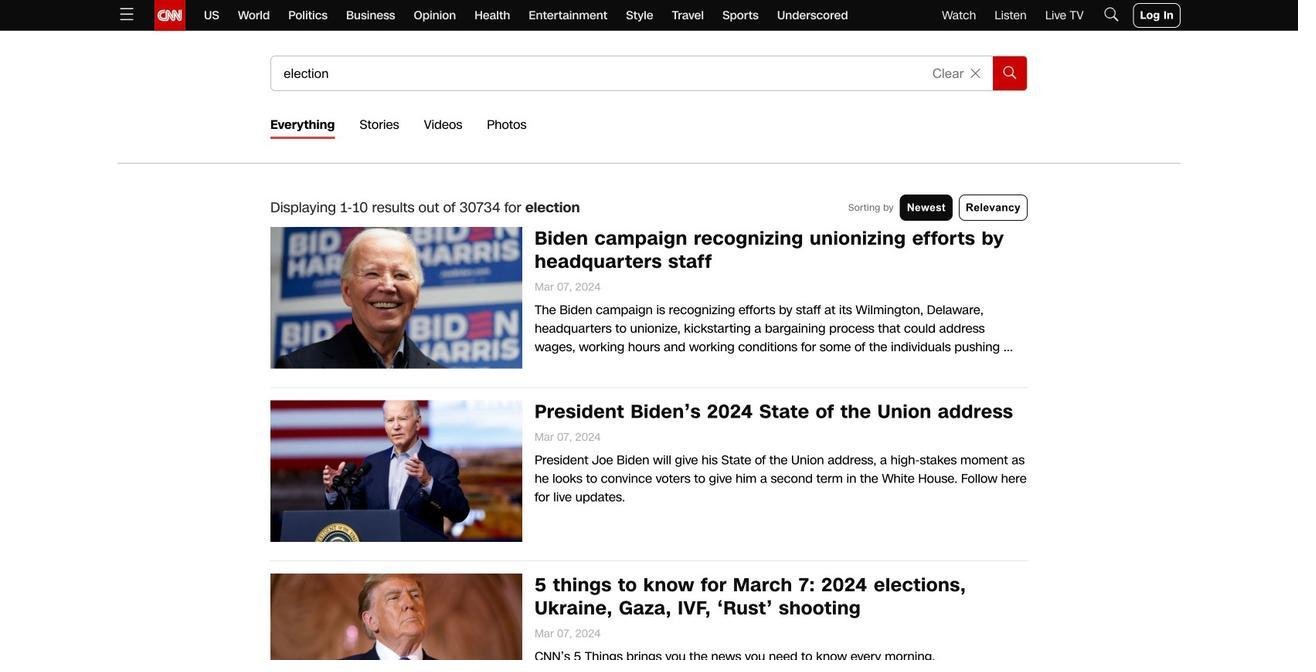 Task type: locate. For each thing, give the bounding box(es) containing it.
None text field
[[271, 56, 919, 90]]

ui add 2 image
[[964, 61, 988, 85]]

search image
[[1000, 61, 1020, 81]]



Task type: vqa. For each thing, say whether or not it's contained in the screenshot.
Open Menu Icon
yes



Task type: describe. For each thing, give the bounding box(es) containing it.
open menu icon image
[[117, 5, 136, 23]]

search icon image
[[1103, 5, 1121, 23]]



